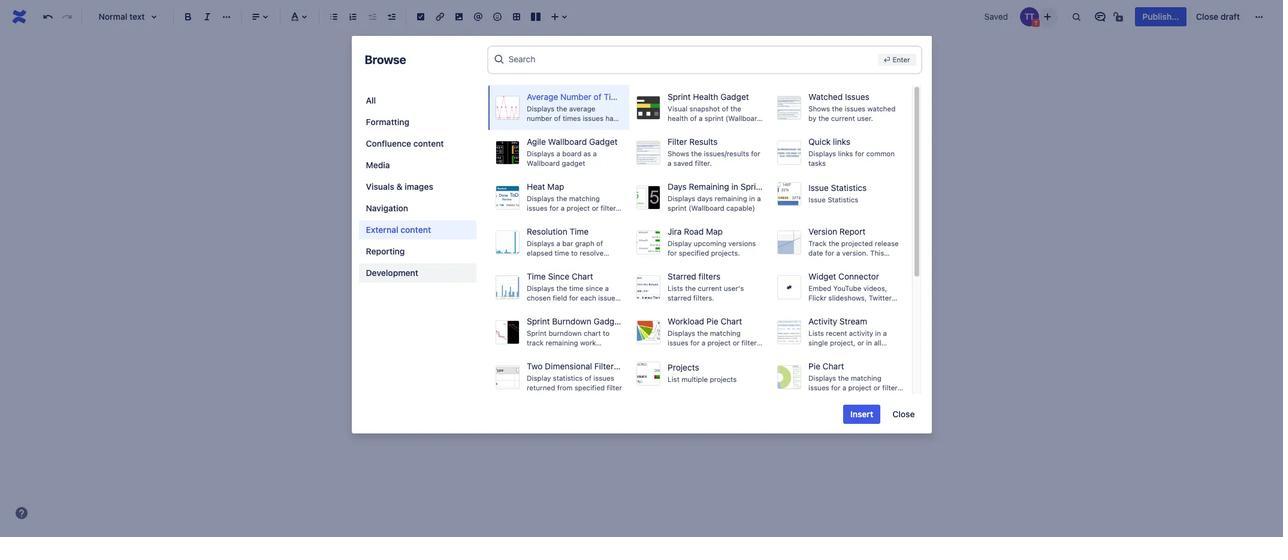 Task type: describe. For each thing, give the bounding box(es) containing it.
workload
[[667, 316, 704, 327]]

pie inside workload pie chart displays the matching issues for a project or filter as a pie chart.
[[683, 349, 693, 357]]

reporting
[[366, 246, 405, 257]]

chart. inside workload pie chart displays the matching issues for a project or filter as a pie chart.
[[695, 349, 714, 357]]

results
[[689, 137, 717, 147]]

two dimensional filter statistics display statistics of issues returned from specified filter
[[527, 361, 652, 392]]

days
[[667, 182, 686, 192]]

time inside resolution time displays a bar graph of elapsed time to resolve issues for a project or filter.
[[569, 227, 588, 237]]

road
[[684, 227, 703, 237]]

as inside the pie chart displays the matching issues for a project or filter as a pie chart.
[[808, 394, 816, 402]]

bold ⌘b image
[[181, 10, 195, 24]]

in right the times
[[629, 92, 636, 102]]

the inside widget connector embed youtube videos, flickr slideshows, twitter streams, google docs and other content from the web.
[[872, 314, 883, 322]]

media button
[[359, 156, 476, 175]]

in left all
[[866, 339, 872, 347]]

stream
[[839, 316, 867, 327]]

since
[[548, 272, 569, 282]]

common
[[866, 150, 895, 157]]

filter inside the two dimensional filter statistics display statistics of issues returned from specified filter
[[594, 361, 614, 372]]

Give this page a title text field
[[437, 93, 867, 113]]

filter. inside the time since chart displays the time since a chosen field for each issue for a project or saved filter.
[[599, 304, 616, 312]]

average
[[569, 105, 595, 112]]

connector
[[838, 272, 879, 282]]

a down workload
[[701, 339, 705, 347]]

a up insert button
[[842, 384, 846, 392]]

issues inside resolution time displays a bar graph of elapsed time to resolve issues for a project or filter.
[[527, 259, 547, 267]]

issues inside average number of times in status displays the average number of times issues have been in a status.
[[583, 114, 603, 122]]

issues/results
[[704, 150, 749, 157]]

content for confluence content
[[413, 138, 444, 149]]

0 vertical spatial wallboard
[[548, 137, 587, 147]]

a left bar
[[556, 239, 560, 247]]

snapshot
[[689, 105, 720, 112]]

1 issue from the top
[[808, 183, 828, 193]]

as inside heat map displays the matching issues for a project or filter as a heat map.
[[527, 214, 534, 222]]

since
[[585, 284, 603, 292]]

of inside the two dimensional filter statistics display statistics of issues returned from specified filter
[[585, 374, 591, 382]]

or inside workload pie chart displays the matching issues for a project or filter as a pie chart.
[[732, 339, 739, 347]]

activity
[[849, 329, 873, 337]]

saved inside filter results shows the issues/results for a saved filter.
[[673, 159, 693, 167]]

overview link
[[532, 52, 569, 66]]

or inside resolution time displays a bar graph of elapsed time to resolve issues for a project or filter.
[[592, 259, 598, 267]]

status.
[[559, 124, 581, 132]]

burndown
[[552, 316, 591, 327]]

docs
[[864, 304, 881, 312]]

displays inside "agile wallboard gadget displays a board as a wallboard gadget"
[[527, 150, 554, 157]]

formatting
[[366, 117, 409, 127]]

bar
[[562, 239, 573, 247]]

for inside the pie chart displays the matching issues for a project or filter as a pie chart.
[[831, 384, 840, 392]]

displays inside days remaining in sprint gadget displays days remaining in a sprint (wallboard capable)
[[667, 195, 695, 202]]

navigation button
[[359, 199, 476, 218]]

google
[[839, 304, 862, 312]]

lists for activity stream
[[808, 329, 824, 337]]

widget
[[808, 272, 836, 282]]

displays inside the time since chart displays the time since a chosen field for each issue for a project or saved filter.
[[527, 284, 554, 292]]

resolution time displays a bar graph of elapsed time to resolve issues for a project or filter.
[[527, 227, 617, 267]]

sprint inside days remaining in sprint gadget displays days remaining in a sprint (wallboard capable)
[[740, 182, 763, 192]]

navigation
[[366, 203, 408, 213]]

did you know….@
[[426, 141, 502, 152]]

gadget for sprint burndown gadget
[[593, 316, 622, 327]]

displays inside quick links displays links for common tasks
[[808, 150, 836, 157]]

insert
[[850, 409, 873, 420]]

for inside quick links displays links for common tasks
[[855, 150, 864, 157]]

project inside the pie chart displays the matching issues for a project or filter as a pie chart.
[[848, 384, 871, 392]]

projects. inside jira road map display upcoming versions for specified projects.
[[711, 249, 740, 257]]

layouts image
[[529, 10, 543, 24]]

visuals & images button
[[359, 177, 476, 197]]

version report
[[808, 227, 865, 237]]

jira road map display upcoming versions for specified projects.
[[667, 227, 756, 257]]

chart for workload pie chart
[[720, 316, 742, 327]]

all button
[[359, 91, 476, 110]]

time inside resolution time displays a bar graph of elapsed time to resolve issues for a project or filter.
[[554, 249, 569, 257]]

from inside the two dimensional filter statistics display statistics of issues returned from specified filter
[[557, 384, 572, 392]]

filter. inside resolution time displays a bar graph of elapsed time to resolve issues for a project or filter.
[[600, 259, 617, 267]]

in down number
[[545, 124, 551, 132]]

filters
[[698, 272, 720, 282]]

track
[[527, 339, 543, 347]]

media
[[366, 160, 390, 170]]

for inside heat map displays the matching issues for a project or filter as a heat map.
[[549, 204, 559, 212]]

enter
[[893, 56, 910, 64]]

pie inside the pie chart displays the matching issues for a project or filter as a pie chart.
[[808, 361, 820, 372]]

three columns with sidebars image
[[641, 306, 656, 320]]

lists for starred filters
[[667, 284, 683, 292]]

the inside the starred filters lists the current user's starred filters.
[[685, 284, 696, 292]]

the inside sprint health gadget visual snapshot of the health of a sprint (wallboard capable)
[[730, 105, 741, 112]]

displays inside average number of times in status displays the average number of times issues have been in a status.
[[527, 105, 554, 112]]

days
[[697, 195, 712, 202]]

development
[[366, 268, 418, 278]]

map inside heat map displays the matching issues for a project or filter as a heat map.
[[547, 182, 564, 192]]

streams,
[[808, 304, 837, 312]]

single
[[808, 339, 828, 347]]

board
[[562, 150, 581, 157]]

filter inside workload pie chart displays the matching issues for a project or filter as a pie chart.
[[741, 339, 757, 347]]

pie chart displays the matching issues for a project or filter as a pie chart.
[[808, 361, 897, 402]]

issues
[[845, 92, 869, 102]]

gadget for agile wallboard gadget
[[589, 137, 617, 147]]

capable) for sprint
[[726, 204, 755, 212]]

project inside the time since chart displays the time since a chosen field for each issue for a project or saved filter.
[[544, 304, 567, 312]]

left sidebar image
[[625, 306, 639, 320]]

a left the board at top
[[556, 150, 560, 157]]

redo ⌘⇧z image
[[60, 10, 74, 24]]

a right the board at top
[[593, 150, 597, 157]]

gadget inside days remaining in sprint gadget displays days remaining in a sprint (wallboard capable)
[[766, 182, 794, 192]]

or inside the time since chart displays the time since a chosen field for each issue for a project or saved filter.
[[569, 304, 576, 312]]

emoji image
[[490, 10, 505, 24]]

of right snapshot
[[722, 105, 728, 112]]

0 vertical spatial links
[[833, 137, 850, 147]]

go wide image
[[880, 266, 894, 280]]

watched
[[808, 92, 843, 102]]

flickr
[[808, 294, 826, 302]]

a inside activity stream lists recent activity in a single project, or in all projects.
[[883, 329, 887, 337]]

external content
[[366, 225, 431, 235]]

time inside the time since chart displays the time since a chosen field for each issue for a project or saved filter.
[[569, 284, 583, 292]]

resolution
[[527, 227, 567, 237]]

close for close
[[893, 409, 915, 420]]

the inside workload pie chart displays the matching issues for a project or filter as a pie chart.
[[697, 329, 708, 337]]

(wallboard for gadget
[[725, 114, 761, 122]]

development button
[[359, 264, 476, 283]]

italic ⌘i image
[[200, 10, 215, 24]]

a up the issue
[[605, 284, 609, 292]]

remaining
[[689, 182, 729, 192]]

the down watched
[[832, 105, 843, 112]]

projects list multiple projects
[[667, 363, 737, 383]]

activity stream lists recent activity in a single project, or in all projects.
[[808, 316, 887, 357]]

health
[[667, 114, 688, 122]]

multiple
[[681, 376, 708, 383]]

number
[[560, 92, 591, 102]]

filter. inside filter results shows the issues/results for a saved filter.
[[695, 159, 712, 167]]

in up all
[[875, 329, 881, 337]]

filter inside the pie chart displays the matching issues for a project or filter as a pie chart.
[[882, 384, 897, 392]]

matching for pie chart
[[851, 374, 881, 382]]

confluence content button
[[359, 134, 476, 153]]

remaining inside days remaining in sprint gadget displays days remaining in a sprint (wallboard capable)
[[714, 195, 747, 202]]

statistics
[[553, 374, 583, 382]]

been
[[527, 124, 543, 132]]

sprint inside sprint health gadget visual snapshot of the health of a sprint (wallboard capable)
[[667, 92, 691, 102]]

chart. inside the pie chart displays the matching issues for a project or filter as a pie chart.
[[836, 394, 855, 402]]

displays inside the pie chart displays the matching issues for a project or filter as a pie chart.
[[808, 374, 836, 382]]

in up the versions at the top right
[[749, 195, 755, 202]]

you
[[443, 141, 459, 152]]

issues inside the watched issues shows the issues watched by the current user.
[[844, 105, 865, 112]]

know….@
[[461, 141, 502, 152]]

version report button
[[770, 220, 911, 265]]

widget connector embed youtube videos, flickr slideshows, twitter streams, google docs and other content from the web.
[[808, 272, 901, 322]]

other
[[808, 314, 826, 322]]

overview
[[532, 53, 569, 64]]

as inside "agile wallboard gadget displays a board as a wallboard gadget"
[[583, 150, 591, 157]]

specified inside jira road map display upcoming versions for specified projects.
[[679, 249, 709, 257]]

for right field on the left of the page
[[569, 294, 578, 302]]

the right by in the right top of the page
[[818, 114, 829, 122]]

burndown
[[548, 329, 581, 337]]

confluence content
[[366, 138, 444, 149]]

did
[[426, 141, 441, 152]]

time inside the time since chart displays the time since a chosen field for each issue for a project or saved filter.
[[527, 272, 546, 282]]

content
[[487, 53, 518, 64]]

current inside the watched issues shows the issues watched by the current user.
[[831, 114, 855, 122]]

2 issue from the top
[[808, 196, 826, 204]]

sprint health gadget visual snapshot of the health of a sprint (wallboard capable)
[[667, 92, 761, 132]]

agile
[[527, 137, 546, 147]]

indent tab image
[[384, 10, 399, 24]]

of inside resolution time displays a bar graph of elapsed time to resolve issues for a project or filter.
[[596, 239, 603, 247]]

watched issues shows the issues watched by the current user.
[[808, 92, 895, 122]]

saved
[[985, 11, 1008, 22]]

projects
[[710, 376, 737, 383]]

table image
[[509, 10, 524, 24]]

sprint burndown gadget sprint burndown chart to track remaining work (wallboard capable)
[[527, 316, 622, 357]]

the inside filter results shows the issues/results for a saved filter.
[[691, 150, 702, 157]]

matching inside workload pie chart displays the matching issues for a project or filter as a pie chart.
[[710, 329, 740, 337]]

a down chosen
[[538, 304, 542, 312]]

tasks
[[808, 159, 826, 167]]

report
[[839, 227, 865, 237]]

for down chosen
[[527, 304, 536, 312]]

starred filters lists the current user's starred filters.
[[667, 272, 744, 302]]

to inside the sprint burndown gadget sprint burndown chart to track remaining work (wallboard capable)
[[603, 329, 609, 337]]

work
[[580, 339, 596, 347]]

chart inside the pie chart displays the matching issues for a project or filter as a pie chart.
[[822, 361, 844, 372]]

for inside workload pie chart displays the matching issues for a project or filter as a pie chart.
[[690, 339, 699, 347]]

close for close draft
[[1196, 11, 1219, 22]]



Task type: locate. For each thing, give the bounding box(es) containing it.
matching for heat map
[[569, 195, 600, 202]]

1 vertical spatial map
[[706, 227, 723, 237]]

1 horizontal spatial map
[[706, 227, 723, 237]]

project inside resolution time displays a bar graph of elapsed time to resolve issues for a project or filter.
[[566, 259, 590, 267]]

a left heat
[[536, 214, 540, 222]]

twitter
[[869, 294, 892, 302]]

publish...
[[1143, 11, 1179, 22]]

1 vertical spatial specified
[[574, 384, 605, 392]]

0 horizontal spatial sprint
[[667, 204, 686, 212]]

a up map.
[[561, 204, 564, 212]]

as inside workload pie chart displays the matching issues for a project or filter as a pie chart.
[[667, 349, 675, 357]]

chart for time since chart
[[571, 272, 593, 282]]

filter inside the two dimensional filter statistics display statistics of issues returned from specified filter
[[606, 384, 622, 392]]

of down snapshot
[[690, 114, 697, 122]]

the inside the time since chart displays the time since a chosen field for each issue for a project or saved filter.
[[556, 284, 567, 292]]

insert button
[[843, 405, 881, 424]]

gadget inside "agile wallboard gadget displays a board as a wallboard gadget"
[[589, 137, 617, 147]]

issues down 'single'
[[808, 384, 829, 392]]

1 vertical spatial time
[[569, 284, 583, 292]]

matching inside the pie chart displays the matching issues for a project or filter as a pie chart.
[[851, 374, 881, 382]]

advanced search image
[[493, 53, 505, 65]]

lists inside the starred filters lists the current user's starred filters.
[[667, 284, 683, 292]]

shows up by in the right top of the page
[[808, 105, 830, 112]]

Main content area, start typing to enter text. text field
[[404, 138, 874, 296]]

time down bar
[[554, 249, 569, 257]]

right sidebar image
[[608, 306, 622, 320]]

web.
[[885, 314, 901, 322]]

specified
[[679, 249, 709, 257], [574, 384, 605, 392]]

specified inside the two dimensional filter statistics display statistics of issues returned from specified filter
[[574, 384, 605, 392]]

as right the board at top
[[583, 150, 591, 157]]

displays inside workload pie chart displays the matching issues for a project or filter as a pie chart.
[[667, 329, 695, 337]]

issues up heat
[[527, 204, 547, 212]]

(wallboard down days
[[688, 204, 724, 212]]

terry turtle image
[[1020, 7, 1040, 26]]

0 horizontal spatial pie
[[706, 316, 718, 327]]

0 vertical spatial projects.
[[711, 249, 740, 257]]

0 vertical spatial map
[[547, 182, 564, 192]]

filter.
[[695, 159, 712, 167], [600, 259, 617, 267], [599, 304, 616, 312]]

capable) inside days remaining in sprint gadget displays days remaining in a sprint (wallboard capable)
[[726, 204, 755, 212]]

1 horizontal spatial filter
[[667, 137, 687, 147]]

content link
[[487, 52, 518, 66]]

capable) inside sprint health gadget visual snapshot of the health of a sprint (wallboard capable)
[[667, 124, 696, 132]]

a inside filter results shows the issues/results for a saved filter.
[[667, 159, 671, 167]]

user.
[[857, 114, 873, 122]]

the inside average number of times in status displays the average number of times issues have been in a status.
[[556, 105, 567, 112]]

shows for filter
[[667, 150, 689, 157]]

browse
[[365, 53, 406, 67]]

activity
[[808, 316, 837, 327]]

1 horizontal spatial (wallboard
[[688, 204, 724, 212]]

2 vertical spatial content
[[828, 314, 853, 322]]

0 horizontal spatial filter
[[594, 361, 614, 372]]

1 vertical spatial wallboard
[[527, 159, 560, 167]]

quick
[[808, 137, 830, 147]]

1 vertical spatial projects.
[[808, 349, 837, 357]]

capable) inside the sprint burndown gadget sprint burndown chart to track remaining work (wallboard capable)
[[564, 349, 593, 357]]

gadget
[[562, 159, 585, 167]]

1 vertical spatial content
[[401, 225, 431, 235]]

health
[[693, 92, 718, 102]]

statistics
[[831, 183, 866, 193], [827, 196, 858, 204], [616, 361, 652, 372]]

statistics up the version report on the right top
[[827, 196, 858, 204]]

2 horizontal spatial capable)
[[726, 204, 755, 212]]

close
[[1196, 11, 1219, 22], [893, 409, 915, 420]]

statistics down quick links displays links for common tasks
[[831, 183, 866, 193]]

field
[[552, 294, 567, 302]]

times
[[604, 92, 627, 102]]

to right 'chart' in the bottom of the page
[[603, 329, 609, 337]]

0 vertical spatial chart
[[571, 272, 593, 282]]

for down workload
[[690, 339, 699, 347]]

1 horizontal spatial chart.
[[836, 394, 855, 402]]

or
[[592, 204, 598, 212], [592, 259, 598, 267], [569, 304, 576, 312], [732, 339, 739, 347], [857, 339, 864, 347], [873, 384, 880, 392]]

mention image
[[471, 10, 485, 24]]

a down snapshot
[[699, 114, 702, 122]]

the down results
[[691, 150, 702, 157]]

1 vertical spatial pie
[[824, 394, 834, 402]]

1 vertical spatial shows
[[667, 150, 689, 157]]

recent
[[826, 329, 847, 337]]

each
[[580, 294, 596, 302]]

filter inside heat map displays the matching issues for a project or filter as a heat map.
[[600, 204, 616, 212]]

filters.
[[693, 294, 714, 302]]

of right 'statistics'
[[585, 374, 591, 382]]

filter inside filter results shows the issues/results for a saved filter.
[[667, 137, 687, 147]]

issues inside heat map displays the matching issues for a project or filter as a heat map.
[[527, 204, 547, 212]]

pie inside workload pie chart displays the matching issues for a project or filter as a pie chart.
[[706, 316, 718, 327]]

(wallboard inside the sprint burndown gadget sprint burndown chart to track remaining work (wallboard capable)
[[527, 349, 562, 357]]

filter down "work"
[[594, 361, 614, 372]]

issue down tasks
[[808, 183, 828, 193]]

close left draft
[[1196, 11, 1219, 22]]

sprint inside days remaining in sprint gadget displays days remaining in a sprint (wallboard capable)
[[667, 204, 686, 212]]

status
[[638, 92, 663, 102]]

0 vertical spatial statistics
[[831, 183, 866, 193]]

heat map displays the matching issues for a project or filter as a heat map.
[[527, 182, 616, 222]]

0 vertical spatial display
[[667, 239, 692, 247]]

displays down agile
[[527, 150, 554, 157]]

content for external content
[[401, 225, 431, 235]]

as down 'single'
[[808, 394, 816, 402]]

(wallboard up "issues/results"
[[725, 114, 761, 122]]

embed
[[808, 284, 831, 292]]

display inside the two dimensional filter statistics display statistics of issues returned from specified filter
[[527, 374, 551, 382]]

issues down average
[[583, 114, 603, 122]]

1 vertical spatial chart.
[[836, 394, 855, 402]]

two
[[527, 361, 542, 372]]

saved down each
[[578, 304, 597, 312]]

1 vertical spatial statistics
[[827, 196, 858, 204]]

matching inside heat map displays the matching issues for a project or filter as a heat map.
[[569, 195, 600, 202]]

1 horizontal spatial lists
[[808, 329, 824, 337]]

statistics left the projects
[[616, 361, 652, 372]]

1 vertical spatial filter
[[594, 361, 614, 372]]

outdent ⇧tab image
[[365, 10, 379, 24]]

0 vertical spatial to
[[571, 249, 577, 257]]

0 vertical spatial time
[[569, 227, 588, 237]]

issue
[[808, 183, 828, 193], [808, 196, 826, 204]]

shows inside the watched issues shows the issues watched by the current user.
[[808, 105, 830, 112]]

0 horizontal spatial capable)
[[564, 349, 593, 357]]

0 horizontal spatial close
[[893, 409, 915, 420]]

displays down days
[[667, 195, 695, 202]]

1 horizontal spatial specified
[[679, 249, 709, 257]]

2 vertical spatial (wallboard
[[527, 349, 562, 357]]

draft
[[1221, 11, 1240, 22]]

chart down project,
[[822, 361, 844, 372]]

agile wallboard gadget displays a board as a wallboard gadget
[[527, 137, 617, 167]]

1 vertical spatial time
[[527, 272, 546, 282]]

a up the since
[[561, 259, 564, 267]]

0 horizontal spatial from
[[557, 384, 572, 392]]

1 vertical spatial current
[[698, 284, 722, 292]]

gadget up 'chart' in the bottom of the page
[[593, 316, 622, 327]]

matching
[[569, 195, 600, 202], [710, 329, 740, 337], [851, 374, 881, 382]]

projects. inside activity stream lists recent activity in a single project, or in all projects.
[[808, 349, 837, 357]]

project inside workload pie chart displays the matching issues for a project or filter as a pie chart.
[[707, 339, 731, 347]]

display
[[667, 239, 692, 247], [527, 374, 551, 382]]

days remaining in sprint gadget displays days remaining in a sprint (wallboard capable)
[[667, 182, 794, 212]]

chart inside workload pie chart displays the matching issues for a project or filter as a pie chart.
[[720, 316, 742, 327]]

chart. up insert
[[836, 394, 855, 402]]

issue up the "version"
[[808, 196, 826, 204]]

0 horizontal spatial projects.
[[711, 249, 740, 257]]

jira
[[667, 227, 681, 237]]

displays up tasks
[[808, 150, 836, 157]]

pie right the remove image
[[706, 316, 718, 327]]

0 vertical spatial matching
[[569, 195, 600, 202]]

display inside jira road map display upcoming versions for specified projects.
[[667, 239, 692, 247]]

issues down issues
[[844, 105, 865, 112]]

1 horizontal spatial pie
[[824, 394, 834, 402]]

or up burndown
[[569, 304, 576, 312]]

filter. down resolve
[[600, 259, 617, 267]]

chart
[[583, 329, 601, 337]]

a right days
[[757, 195, 761, 202]]

remaining
[[714, 195, 747, 202], [545, 339, 578, 347]]

or inside heat map displays the matching issues for a project or filter as a heat map.
[[592, 204, 598, 212]]

1 horizontal spatial close
[[1196, 11, 1219, 22]]

or up insert
[[873, 384, 880, 392]]

gadget right health
[[720, 92, 749, 102]]

1 vertical spatial links
[[838, 150, 853, 157]]

the down project,
[[838, 374, 849, 382]]

videos,
[[863, 284, 887, 292]]

the inside heat map displays the matching issues for a project or filter as a heat map.
[[556, 195, 567, 202]]

lists inside activity stream lists recent activity in a single project, or in all projects.
[[808, 329, 824, 337]]

links left common
[[838, 150, 853, 157]]

0 horizontal spatial specified
[[574, 384, 605, 392]]

issues inside the pie chart displays the matching issues for a project or filter as a pie chart.
[[808, 384, 829, 392]]

0 horizontal spatial pie
[[683, 349, 693, 357]]

0 horizontal spatial chart.
[[695, 349, 714, 357]]

for inside jira road map display upcoming versions for specified projects.
[[667, 249, 677, 257]]

(wallboard
[[725, 114, 761, 122], [688, 204, 724, 212], [527, 349, 562, 357]]

1 vertical spatial lists
[[808, 329, 824, 337]]

from down docs at the right
[[855, 314, 870, 322]]

0 vertical spatial remaining
[[714, 195, 747, 202]]

browse dialog
[[352, 36, 932, 538]]

confluence image
[[10, 7, 29, 26], [10, 7, 29, 26]]

1 vertical spatial pie
[[808, 361, 820, 372]]

copy image
[[666, 306, 680, 320]]

issue
[[598, 294, 615, 302]]

saved inside the time since chart displays the time since a chosen field for each issue for a project or saved filter.
[[578, 304, 597, 312]]

a down 'single'
[[818, 394, 822, 402]]

for down 'jira'
[[667, 249, 677, 257]]

matching down filters. at right bottom
[[710, 329, 740, 337]]

matching up insert
[[851, 374, 881, 382]]

1 vertical spatial capable)
[[726, 204, 755, 212]]

from inside widget connector embed youtube videos, flickr slideshows, twitter streams, google docs and other content from the web.
[[855, 314, 870, 322]]

gadget for sprint health gadget
[[720, 92, 749, 102]]

the up field on the left of the page
[[556, 284, 567, 292]]

0 horizontal spatial display
[[527, 374, 551, 382]]

displays down 'single'
[[808, 374, 836, 382]]

1 horizontal spatial chart
[[720, 316, 742, 327]]

a up the projects
[[677, 349, 681, 357]]

have
[[605, 114, 621, 122]]

for inside filter results shows the issues/results for a saved filter.
[[751, 150, 760, 157]]

2 vertical spatial matching
[[851, 374, 881, 382]]

display down 'jira'
[[667, 239, 692, 247]]

lists
[[667, 284, 683, 292], [808, 329, 824, 337]]

starred
[[667, 272, 696, 282]]

1 horizontal spatial saved
[[673, 159, 693, 167]]

issues inside the two dimensional filter statistics display statistics of issues returned from specified filter
[[593, 374, 614, 382]]

all
[[366, 95, 376, 105]]

pie up the projects
[[683, 349, 693, 357]]

displays inside resolution time displays a bar graph of elapsed time to resolve issues for a project or filter.
[[527, 239, 554, 247]]

content inside confluence content button
[[413, 138, 444, 149]]

chart. up projects list multiple projects
[[695, 349, 714, 357]]

0 vertical spatial close
[[1196, 11, 1219, 22]]

heat
[[527, 182, 545, 192]]

content down formatting button
[[413, 138, 444, 149]]

1 horizontal spatial projects.
[[808, 349, 837, 357]]

0 horizontal spatial map
[[547, 182, 564, 192]]

0 horizontal spatial saved
[[578, 304, 597, 312]]

1 horizontal spatial display
[[667, 239, 692, 247]]

0 vertical spatial shows
[[808, 105, 830, 112]]

1 horizontal spatial sprint
[[704, 114, 723, 122]]

1 vertical spatial matching
[[710, 329, 740, 337]]

projects. down upcoming
[[711, 249, 740, 257]]

to down bar
[[571, 249, 577, 257]]

visual
[[667, 105, 687, 112]]

dimensional
[[545, 361, 592, 372]]

issues
[[844, 105, 865, 112], [583, 114, 603, 122], [527, 204, 547, 212], [527, 259, 547, 267], [667, 339, 688, 347], [593, 374, 614, 382], [808, 384, 829, 392]]

0 horizontal spatial chart
[[571, 272, 593, 282]]

pie inside the pie chart displays the matching issues for a project or filter as a pie chart.
[[824, 394, 834, 402]]

reporting button
[[359, 242, 476, 261]]

2 vertical spatial chart
[[822, 361, 844, 372]]

0 vertical spatial pie
[[683, 349, 693, 357]]

of left times
[[554, 114, 561, 122]]

sprint down snapshot
[[704, 114, 723, 122]]

statistics inside the two dimensional filter statistics display statistics of issues returned from specified filter
[[616, 361, 652, 372]]

map inside jira road map display upcoming versions for specified projects.
[[706, 227, 723, 237]]

time up each
[[569, 284, 583, 292]]

bullet list ⌘⇧8 image
[[327, 10, 341, 24]]

a inside days remaining in sprint gadget displays days remaining in a sprint (wallboard capable)
[[757, 195, 761, 202]]

visuals
[[366, 182, 394, 192]]

displays up chosen
[[527, 284, 554, 292]]

project down field on the left of the page
[[544, 304, 567, 312]]

0 horizontal spatial remaining
[[545, 339, 578, 347]]

project up insert
[[848, 384, 871, 392]]

statistics for issue statistics
[[827, 196, 858, 204]]

close inside browse dialog
[[893, 409, 915, 420]]

capable) for visual
[[667, 124, 696, 132]]

action item image
[[414, 10, 428, 24]]

the inside the pie chart displays the matching issues for a project or filter as a pie chart.
[[838, 374, 849, 382]]

1 horizontal spatial from
[[855, 314, 870, 322]]

1 vertical spatial (wallboard
[[688, 204, 724, 212]]

for down project,
[[831, 384, 840, 392]]

1 vertical spatial filter.
[[600, 259, 617, 267]]

returned
[[527, 384, 555, 392]]

2 vertical spatial filter.
[[599, 304, 616, 312]]

capable) down health on the top right
[[667, 124, 696, 132]]

(wallboard for in
[[688, 204, 724, 212]]

a down the "web."
[[883, 329, 887, 337]]

a left status.
[[553, 124, 557, 132]]

0 horizontal spatial lists
[[667, 284, 683, 292]]

0 horizontal spatial to
[[571, 249, 577, 257]]

to inside resolution time displays a bar graph of elapsed time to resolve issues for a project or filter.
[[571, 249, 577, 257]]

issues down workload
[[667, 339, 688, 347]]

0 vertical spatial sprint
[[704, 114, 723, 122]]

slideshows,
[[828, 294, 867, 302]]

in
[[629, 92, 636, 102], [545, 124, 551, 132], [731, 182, 738, 192], [749, 195, 755, 202], [875, 329, 881, 337], [866, 339, 872, 347]]

shows inside filter results shows the issues/results for a saved filter.
[[667, 150, 689, 157]]

issue statistics issue statistics
[[808, 183, 866, 204]]

the up map.
[[556, 195, 567, 202]]

capable)
[[667, 124, 696, 132], [726, 204, 755, 212], [564, 349, 593, 357]]

link image
[[433, 10, 447, 24]]

or up 'graph'
[[592, 204, 598, 212]]

filter down health on the top right
[[667, 137, 687, 147]]

time up chosen
[[527, 272, 546, 282]]

and
[[883, 304, 895, 312]]

undo ⌘z image
[[41, 10, 55, 24]]

pie
[[683, 349, 693, 357], [824, 394, 834, 402]]

chart inside the time since chart displays the time since a chosen field for each issue for a project or saved filter.
[[571, 272, 593, 282]]

1 vertical spatial from
[[557, 384, 572, 392]]

1 horizontal spatial to
[[603, 329, 609, 337]]

0 vertical spatial from
[[855, 314, 870, 322]]

2 vertical spatial statistics
[[616, 361, 652, 372]]

0 horizontal spatial matching
[[569, 195, 600, 202]]

sprint for remaining
[[667, 204, 686, 212]]

gadget down have on the left
[[589, 137, 617, 147]]

filter results shows the issues/results for a saved filter.
[[667, 137, 760, 167]]

of up resolve
[[596, 239, 603, 247]]

for left common
[[855, 150, 864, 157]]

of
[[593, 92, 601, 102], [722, 105, 728, 112], [554, 114, 561, 122], [690, 114, 697, 122], [596, 239, 603, 247], [585, 374, 591, 382]]

close draft button
[[1189, 7, 1247, 26]]

1 vertical spatial saved
[[578, 304, 597, 312]]

current inside the starred filters lists the current user's starred filters.
[[698, 284, 722, 292]]

number
[[527, 114, 552, 122]]

time
[[569, 227, 588, 237], [527, 272, 546, 282]]

1 vertical spatial to
[[603, 329, 609, 337]]

sprint
[[667, 92, 691, 102], [740, 182, 763, 192], [527, 316, 550, 327], [527, 329, 546, 337]]

quick links displays links for common tasks
[[808, 137, 895, 167]]

the right snapshot
[[730, 105, 741, 112]]

add image, video, or file image
[[452, 10, 466, 24]]

sprint for health
[[704, 114, 723, 122]]

shows for watched
[[808, 105, 830, 112]]

project up projects list multiple projects
[[707, 339, 731, 347]]

or inside the pie chart displays the matching issues for a project or filter as a pie chart.
[[873, 384, 880, 392]]

displays inside heat map displays the matching issues for a project or filter as a heat map.
[[527, 195, 554, 202]]

the up times
[[556, 105, 567, 112]]

project inside heat map displays the matching issues for a project or filter as a heat map.
[[566, 204, 590, 212]]

search field
[[509, 48, 873, 70]]

capable) down "work"
[[564, 349, 593, 357]]

publish... button
[[1135, 7, 1187, 26]]

statistics for two dimensional filter statistics
[[616, 361, 652, 372]]

content inside widget connector embed youtube videos, flickr slideshows, twitter streams, google docs and other content from the web.
[[828, 314, 853, 322]]

(wallboard inside sprint health gadget visual snapshot of the health of a sprint (wallboard capable)
[[725, 114, 761, 122]]

wallboard up the board at top
[[548, 137, 587, 147]]

1 horizontal spatial pie
[[808, 361, 820, 372]]

numbered list ⌘⇧7 image
[[346, 10, 360, 24]]

of left the times
[[593, 92, 601, 102]]

project,
[[830, 339, 855, 347]]

chart
[[571, 272, 593, 282], [720, 316, 742, 327], [822, 361, 844, 372]]

2 horizontal spatial chart
[[822, 361, 844, 372]]

matching up map.
[[569, 195, 600, 202]]

close draft
[[1196, 11, 1240, 22]]

as left heat
[[527, 214, 534, 222]]

a
[[699, 114, 702, 122], [553, 124, 557, 132], [556, 150, 560, 157], [593, 150, 597, 157], [667, 159, 671, 167], [757, 195, 761, 202], [561, 204, 564, 212], [536, 214, 540, 222], [556, 239, 560, 247], [561, 259, 564, 267], [605, 284, 609, 292], [538, 304, 542, 312], [883, 329, 887, 337], [701, 339, 705, 347], [677, 349, 681, 357], [842, 384, 846, 392], [818, 394, 822, 402]]

remaining down remaining
[[714, 195, 747, 202]]

for inside resolution time displays a bar graph of elapsed time to resolve issues for a project or filter.
[[549, 259, 559, 267]]

time up 'graph'
[[569, 227, 588, 237]]

0 horizontal spatial current
[[698, 284, 722, 292]]

1 vertical spatial close
[[893, 409, 915, 420]]

0 vertical spatial issue
[[808, 183, 828, 193]]

a inside sprint health gadget visual snapshot of the health of a sprint (wallboard capable)
[[699, 114, 702, 122]]

1 vertical spatial chart
[[720, 316, 742, 327]]

in right remaining
[[731, 182, 738, 192]]

a up days
[[667, 159, 671, 167]]

map
[[547, 182, 564, 192], [706, 227, 723, 237]]

the
[[556, 105, 567, 112], [730, 105, 741, 112], [832, 105, 843, 112], [818, 114, 829, 122], [691, 150, 702, 157], [556, 195, 567, 202], [556, 284, 567, 292], [685, 284, 696, 292], [872, 314, 883, 322], [697, 329, 708, 337], [838, 374, 849, 382]]

1 vertical spatial remaining
[[545, 339, 578, 347]]

content inside external content button
[[401, 225, 431, 235]]

remove image
[[690, 306, 705, 320]]

saved up days
[[673, 159, 693, 167]]

current up filters. at right bottom
[[698, 284, 722, 292]]

gadget left the issue statistics issue statistics
[[766, 182, 794, 192]]

0 vertical spatial lists
[[667, 284, 683, 292]]

0 vertical spatial filter
[[667, 137, 687, 147]]

1 horizontal spatial shows
[[808, 105, 830, 112]]

three columns image
[[591, 306, 605, 320]]

1 horizontal spatial matching
[[710, 329, 740, 337]]

lists up 'single'
[[808, 329, 824, 337]]

chosen
[[527, 294, 551, 302]]

0 vertical spatial capable)
[[667, 124, 696, 132]]

pie
[[706, 316, 718, 327], [808, 361, 820, 372]]

resolve
[[579, 249, 603, 257]]

1 horizontal spatial remaining
[[714, 195, 747, 202]]

1 vertical spatial sprint
[[667, 204, 686, 212]]

0 vertical spatial current
[[831, 114, 855, 122]]

list
[[667, 376, 679, 383]]

close button
[[885, 405, 922, 424]]

0 vertical spatial time
[[554, 249, 569, 257]]

or inside activity stream lists recent activity in a single project, or in all projects.
[[857, 339, 864, 347]]

0 vertical spatial saved
[[673, 159, 693, 167]]

0 horizontal spatial (wallboard
[[527, 349, 562, 357]]

gadget inside sprint health gadget visual snapshot of the health of a sprint (wallboard capable)
[[720, 92, 749, 102]]

two columns image
[[574, 306, 589, 320]]

0 vertical spatial filter.
[[695, 159, 712, 167]]

issues inside workload pie chart displays the matching issues for a project or filter as a pie chart.
[[667, 339, 688, 347]]

a inside average number of times in status displays the average number of times issues have been in a status.
[[553, 124, 557, 132]]

the down starred
[[685, 284, 696, 292]]

youtube
[[833, 284, 861, 292]]

0 vertical spatial specified
[[679, 249, 709, 257]]

external content button
[[359, 221, 476, 240]]

remaining inside the sprint burndown gadget sprint burndown chart to track remaining work (wallboard capable)
[[545, 339, 578, 347]]

&
[[397, 182, 403, 192]]

1 vertical spatial display
[[527, 374, 551, 382]]

for up the since
[[549, 259, 559, 267]]

2 horizontal spatial matching
[[851, 374, 881, 382]]



Task type: vqa. For each thing, say whether or not it's contained in the screenshot.


